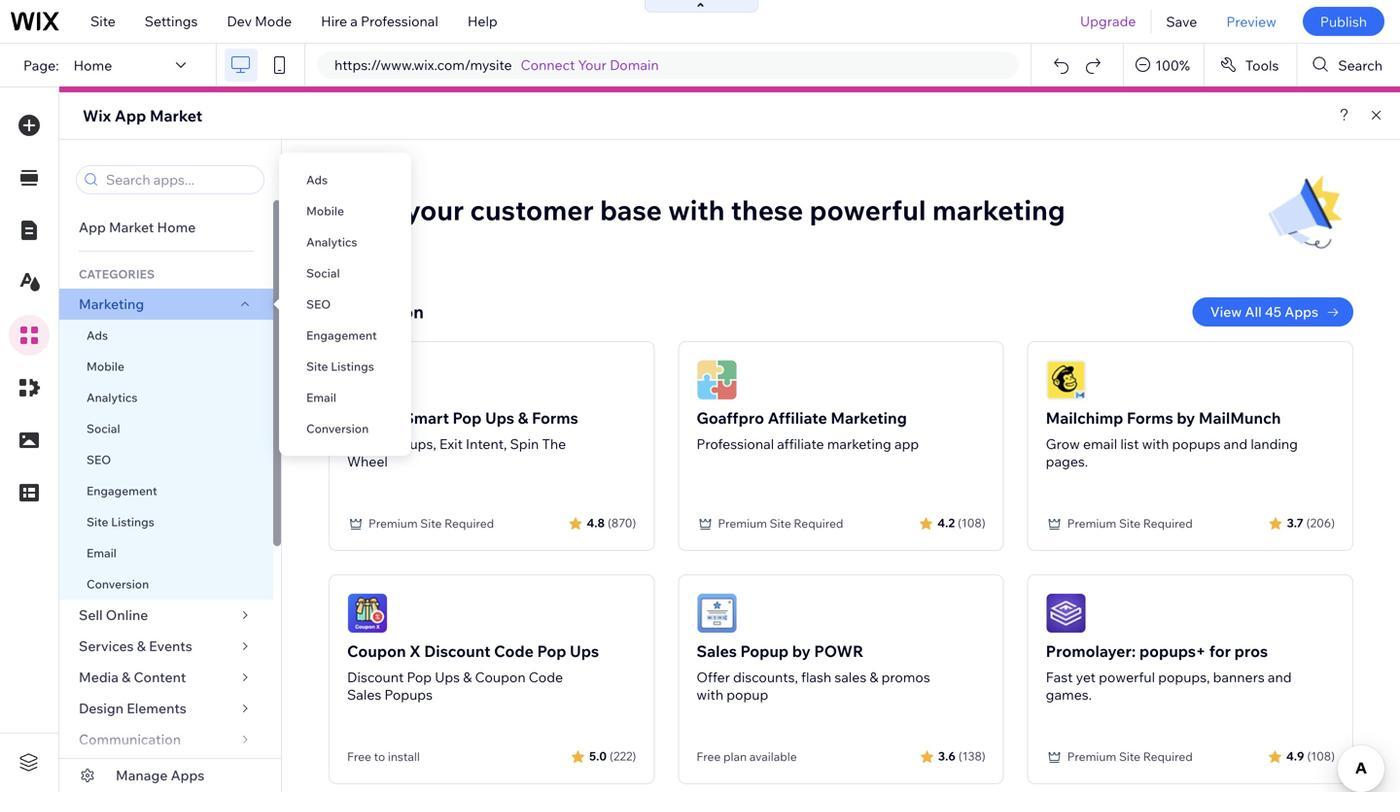 Task type: locate. For each thing, give the bounding box(es) containing it.
save
[[1167, 13, 1198, 30]]

premium site required down exit
[[369, 516, 494, 531]]

with inside sales popup by powr offer discounts, flash sales & promos with popup
[[697, 687, 724, 704]]

view all 45 apps link
[[1193, 298, 1354, 327]]

4.2
[[938, 516, 955, 531]]

email up sell
[[87, 546, 117, 561]]

0 horizontal spatial coupon
[[347, 642, 406, 661]]

1 vertical spatial engagement
[[87, 484, 157, 498]]

with inside marketing grow your customer base with these powerful marketing tools.
[[668, 193, 725, 227]]

required
[[445, 516, 494, 531], [794, 516, 844, 531], [1144, 516, 1193, 531], [1144, 750, 1193, 764]]

1 vertical spatial seo
[[87, 453, 111, 467]]

1 horizontal spatial mobile
[[306, 204, 344, 218]]

grow up pages.
[[1046, 436, 1080, 453]]

professional inside goaffpro affiliate marketing professional affiliate marketing app
[[697, 436, 774, 453]]

1 horizontal spatial by
[[1177, 408, 1196, 428]]

1 vertical spatial ups
[[570, 642, 599, 661]]

mobile down "marketing" link
[[87, 359, 124, 374]]

with right base
[[668, 193, 725, 227]]

1 vertical spatial site listings link
[[59, 507, 273, 538]]

poptin: smart pop ups & forms email popups, exit intent, spin the wheel
[[347, 408, 579, 470]]

domain
[[610, 56, 659, 73]]

0 horizontal spatial home
[[74, 57, 112, 74]]

1 vertical spatial market
[[109, 219, 154, 236]]

0 horizontal spatial discount
[[347, 669, 404, 686]]

0 vertical spatial mobile link
[[279, 195, 411, 227]]

mailchimp forms by mailmunch logo image
[[1046, 360, 1087, 401]]

1 vertical spatial analytics link
[[59, 382, 273, 413]]

1 vertical spatial professional
[[697, 436, 774, 453]]

manage apps
[[116, 767, 205, 784]]

free left to
[[347, 750, 372, 764]]

seo for seo link corresponding to the right site listings link
[[306, 297, 331, 312]]

site
[[90, 13, 116, 30], [306, 359, 328, 374], [87, 515, 108, 530], [420, 516, 442, 531], [770, 516, 791, 531], [1119, 516, 1141, 531], [1119, 750, 1141, 764]]

categories
[[79, 267, 155, 282]]

0 vertical spatial sales
[[697, 642, 737, 661]]

market
[[150, 106, 203, 125], [109, 219, 154, 236]]

professional down goaffpro
[[697, 436, 774, 453]]

0 vertical spatial ads
[[306, 173, 328, 187]]

1 horizontal spatial analytics
[[306, 235, 357, 249]]

social for seo link corresponding to the right site listings link
[[306, 266, 340, 281]]

forms inside mailchimp forms by mailmunch grow email list with popups and landing pages.
[[1127, 408, 1174, 428]]

discount right x on the bottom left
[[424, 642, 491, 661]]

2 vertical spatial with
[[697, 687, 724, 704]]

0 horizontal spatial by
[[792, 642, 811, 661]]

required down intent,
[[445, 516, 494, 531]]

engagement link for leftmost site listings link
[[59, 476, 273, 507]]

1 vertical spatial marketing
[[827, 436, 892, 453]]

1 vertical spatial pop
[[537, 642, 567, 661]]

0 horizontal spatial seo
[[87, 453, 111, 467]]

and inside "promolayer: popups+ for pros fast yet powerful popups, banners and games."
[[1268, 669, 1292, 686]]

email left poptin: smart pop ups & forms logo
[[306, 391, 336, 405]]

sell online link
[[59, 600, 273, 631]]

seo link
[[279, 289, 411, 320], [59, 444, 273, 476]]

apps inside view all 45 apps link
[[1285, 303, 1319, 320]]

conversion link up online
[[59, 569, 273, 600]]

3.7 (206)
[[1287, 516, 1335, 531]]

1 horizontal spatial social link
[[279, 258, 411, 289]]

0 vertical spatial ads link
[[279, 164, 411, 195]]

premium down pages.
[[1068, 516, 1117, 531]]

conversion down tools.
[[329, 301, 424, 323]]

0 horizontal spatial professional
[[361, 13, 439, 30]]

1 vertical spatial mobile link
[[59, 351, 273, 382]]

premium site required for forms
[[1068, 516, 1193, 531]]

home up wix
[[74, 57, 112, 74]]

required down affiliate
[[794, 516, 844, 531]]

list
[[1121, 436, 1139, 453]]

email link up sell online link
[[59, 538, 273, 569]]

1 horizontal spatial engagement
[[306, 328, 377, 343]]

goaffpro affiliate marketing logo image
[[697, 360, 738, 401]]

customer
[[470, 193, 594, 227]]

email link up the wheel
[[279, 382, 411, 413]]

grow inside mailchimp forms by mailmunch grow email list with popups and landing pages.
[[1046, 436, 1080, 453]]

promolayer: popups+ for pros logo image
[[1046, 593, 1087, 634]]

services & events link
[[59, 631, 273, 662]]

& inside poptin: smart pop ups & forms email popups, exit intent, spin the wheel
[[518, 408, 529, 428]]

landing
[[1251, 436, 1298, 453]]

engagement link for the right site listings link
[[279, 320, 411, 351]]

social link
[[279, 258, 411, 289], [59, 413, 273, 444]]

conversion for seo link corresponding to leftmost site listings link
[[87, 577, 149, 592]]

by inside mailchimp forms by mailmunch grow email list with popups and landing pages.
[[1177, 408, 1196, 428]]

online
[[106, 607, 148, 624]]

0 vertical spatial seo
[[306, 297, 331, 312]]

mobile
[[306, 204, 344, 218], [87, 359, 124, 374]]

forms up list
[[1127, 408, 1174, 428]]

by for forms
[[1177, 408, 1196, 428]]

0 vertical spatial analytics
[[306, 235, 357, 249]]

0 vertical spatial social
[[306, 266, 340, 281]]

discount
[[424, 642, 491, 661], [347, 669, 404, 686]]

engagement
[[306, 328, 377, 343], [87, 484, 157, 498]]

ads link down categories
[[59, 320, 273, 351]]

1 forms from the left
[[532, 408, 579, 428]]

site down "promolayer: popups+ for pros fast yet powerful popups, banners and games."
[[1119, 750, 1141, 764]]

4.8
[[587, 516, 605, 531]]

apps right 45
[[1285, 303, 1319, 320]]

0 horizontal spatial forms
[[532, 408, 579, 428]]

powerful
[[810, 193, 926, 227], [1099, 669, 1156, 686]]

by inside sales popup by powr offer discounts, flash sales & promos with popup
[[792, 642, 811, 661]]

listings up poptin:
[[331, 359, 374, 374]]

mobile link down "marketing" link
[[59, 351, 273, 382]]

1 vertical spatial email link
[[59, 538, 273, 569]]

popups,
[[1159, 669, 1210, 686]]

2 vertical spatial conversion
[[87, 577, 149, 592]]

ads link up tools.
[[279, 164, 411, 195]]

site listings link up poptin:
[[279, 351, 411, 382]]

1 horizontal spatial marketing
[[933, 193, 1066, 227]]

by up popups
[[1177, 408, 1196, 428]]

site listings link
[[279, 351, 411, 382], [59, 507, 273, 538]]

0 vertical spatial code
[[494, 642, 534, 661]]

0 vertical spatial engagement link
[[279, 320, 411, 351]]

pop inside poptin: smart pop ups & forms email popups, exit intent, spin the wheel
[[453, 408, 482, 428]]

site left poptin: smart pop ups & forms logo
[[306, 359, 328, 374]]

1 horizontal spatial ads link
[[279, 164, 411, 195]]

marketing down categories
[[79, 296, 144, 313]]

0 horizontal spatial site listings
[[87, 515, 154, 530]]

(138)
[[959, 749, 986, 764]]

seo for seo link corresponding to leftmost site listings link
[[87, 453, 111, 467]]

social
[[306, 266, 340, 281], [87, 422, 120, 436]]

analytics link for seo link corresponding to the right site listings link
[[279, 227, 411, 258]]

ads
[[306, 173, 328, 187], [87, 328, 108, 343]]

premium site required down the games.
[[1068, 750, 1193, 764]]

mobile up tools.
[[306, 204, 344, 218]]

and down mailmunch
[[1224, 436, 1248, 453]]

1 free from the left
[[347, 750, 372, 764]]

discount up popups
[[347, 669, 404, 686]]

1 vertical spatial engagement link
[[59, 476, 273, 507]]

1 vertical spatial discount
[[347, 669, 404, 686]]

sales up offer
[[697, 642, 737, 661]]

email up the wheel
[[347, 436, 382, 453]]

1 horizontal spatial site listings
[[306, 359, 374, 374]]

app
[[115, 106, 146, 125], [79, 219, 106, 236]]

poptin: smart pop ups & forms logo image
[[347, 360, 388, 401]]

grow inside marketing grow your customer base with these powerful marketing tools.
[[329, 193, 399, 227]]

email for leftmost site listings link
[[87, 546, 117, 561]]

1 horizontal spatial seo link
[[279, 289, 411, 320]]

marketing inside marketing grow your customer base with these powerful marketing tools.
[[329, 164, 413, 186]]

1 horizontal spatial powerful
[[1099, 669, 1156, 686]]

1 vertical spatial email
[[347, 436, 382, 453]]

0 vertical spatial conversion link
[[279, 413, 411, 444]]

x
[[410, 642, 421, 661]]

preview
[[1227, 13, 1277, 30]]

0 vertical spatial discount
[[424, 642, 491, 661]]

0 horizontal spatial marketing
[[827, 436, 892, 453]]

1 vertical spatial ads link
[[59, 320, 273, 351]]

1 vertical spatial seo link
[[59, 444, 273, 476]]

engagement link
[[279, 320, 411, 351], [59, 476, 273, 507]]

1 vertical spatial app
[[79, 219, 106, 236]]

dev
[[227, 13, 252, 30]]

view all 45 apps
[[1211, 303, 1319, 320]]

conversion up sell online
[[87, 577, 149, 592]]

0 vertical spatial site listings link
[[279, 351, 411, 382]]

grow
[[329, 193, 399, 227], [1046, 436, 1080, 453]]

app market home
[[79, 219, 196, 236]]

and for mailmunch
[[1224, 436, 1248, 453]]

promolayer: popups+ for pros fast yet powerful popups, banners and games.
[[1046, 642, 1292, 704]]

affiliate
[[768, 408, 827, 428]]

premium site required down list
[[1068, 516, 1193, 531]]

conversion up the wheel
[[306, 422, 369, 436]]

0 vertical spatial engagement
[[306, 328, 377, 343]]

1 horizontal spatial engagement link
[[279, 320, 411, 351]]

forms up the
[[532, 408, 579, 428]]

marketing
[[329, 164, 413, 186], [79, 296, 144, 313], [831, 408, 907, 428]]

0 vertical spatial by
[[1177, 408, 1196, 428]]

0 horizontal spatial grow
[[329, 193, 399, 227]]

app up categories
[[79, 219, 106, 236]]

app right wix
[[115, 106, 146, 125]]

grow up tools.
[[329, 193, 399, 227]]

0 horizontal spatial email
[[87, 546, 117, 561]]

email
[[306, 391, 336, 405], [347, 436, 382, 453], [87, 546, 117, 561]]

code
[[494, 642, 534, 661], [529, 669, 563, 686]]

1 vertical spatial conversion
[[306, 422, 369, 436]]

(108) right 4.2
[[958, 516, 986, 531]]

sales left popups
[[347, 687, 382, 704]]

mobile link for analytics link for seo link corresponding to the right site listings link
[[279, 195, 411, 227]]

site listings up poptin:
[[306, 359, 374, 374]]

app market home link
[[59, 212, 273, 243]]

0 horizontal spatial seo link
[[59, 444, 273, 476]]

premium down the wheel
[[369, 516, 418, 531]]

(222)
[[610, 749, 636, 764]]

1 vertical spatial mobile
[[87, 359, 124, 374]]

free left plan
[[697, 750, 721, 764]]

ads for "ads" link related to the right site listings link
[[306, 173, 328, 187]]

https://www.wix.com/mysite connect your domain
[[335, 56, 659, 73]]

conversion link up the wheel
[[279, 413, 411, 444]]

media & content link
[[59, 662, 273, 693]]

2 horizontal spatial pop
[[537, 642, 567, 661]]

free for coupon x discount code pop ups
[[347, 750, 372, 764]]

communication link
[[59, 725, 273, 756]]

1 vertical spatial analytics
[[87, 391, 138, 405]]

0 vertical spatial email
[[306, 391, 336, 405]]

powr
[[814, 642, 864, 661]]

1 vertical spatial sales
[[347, 687, 382, 704]]

premium
[[369, 516, 418, 531], [718, 516, 767, 531], [1068, 516, 1117, 531], [1068, 750, 1117, 764]]

1 vertical spatial ads
[[87, 328, 108, 343]]

required down popups
[[1144, 516, 1193, 531]]

popups+
[[1140, 642, 1206, 661]]

hire a professional
[[321, 13, 439, 30]]

and
[[1224, 436, 1248, 453], [1268, 669, 1292, 686]]

premium down the games.
[[1068, 750, 1117, 764]]

sales popup by powr logo image
[[697, 593, 738, 634]]

powerful inside marketing grow your customer base with these powerful marketing tools.
[[810, 193, 926, 227]]

design elements link
[[59, 693, 273, 725]]

and inside mailchimp forms by mailmunch grow email list with popups and landing pages.
[[1224, 436, 1248, 453]]

(870)
[[608, 516, 636, 531]]

powerful inside "promolayer: popups+ for pros fast yet powerful popups, banners and games."
[[1099, 669, 1156, 686]]

site down list
[[1119, 516, 1141, 531]]

0 vertical spatial apps
[[1285, 303, 1319, 320]]

site listings link up sell online link
[[59, 507, 273, 538]]

affiliate
[[777, 436, 824, 453]]

mobile for seo link corresponding to leftmost site listings link analytics link
[[87, 359, 124, 374]]

pop
[[453, 408, 482, 428], [537, 642, 567, 661], [407, 669, 432, 686]]

0 horizontal spatial analytics
[[87, 391, 138, 405]]

1 vertical spatial grow
[[1046, 436, 1080, 453]]

0 horizontal spatial ads link
[[59, 320, 273, 351]]

1 horizontal spatial analytics link
[[279, 227, 411, 258]]

marketing up 'app'
[[831, 408, 907, 428]]

available
[[750, 750, 797, 764]]

0 horizontal spatial conversion link
[[59, 569, 273, 600]]

marketing inside goaffpro affiliate marketing professional affiliate marketing app
[[831, 408, 907, 428]]

listings for leftmost site listings link
[[111, 515, 154, 530]]

professional
[[361, 13, 439, 30], [697, 436, 774, 453]]

1 vertical spatial site listings
[[87, 515, 154, 530]]

0 vertical spatial seo link
[[279, 289, 411, 320]]

2 forms from the left
[[1127, 408, 1174, 428]]

for
[[1210, 642, 1231, 661]]

premium site required down affiliate
[[718, 516, 844, 531]]

(108) right 4.9
[[1308, 749, 1335, 764]]

games.
[[1046, 687, 1092, 704]]

1 horizontal spatial apps
[[1285, 303, 1319, 320]]

premium site required for smart
[[369, 516, 494, 531]]

0 vertical spatial marketing
[[329, 164, 413, 186]]

1 vertical spatial with
[[1142, 436, 1169, 453]]

premium up "sales popup by powr logo"
[[718, 516, 767, 531]]

1 horizontal spatial sales
[[697, 642, 737, 661]]

1 horizontal spatial professional
[[697, 436, 774, 453]]

by for popup
[[792, 642, 811, 661]]

(108)
[[958, 516, 986, 531], [1308, 749, 1335, 764]]

0 vertical spatial (108)
[[958, 516, 986, 531]]

listings up online
[[111, 515, 154, 530]]

ads link for leftmost site listings link
[[59, 320, 273, 351]]

0 horizontal spatial marketing
[[79, 296, 144, 313]]

email
[[1083, 436, 1118, 453]]

(108) for promolayer: popups+ for pros
[[1308, 749, 1335, 764]]

2 horizontal spatial ups
[[570, 642, 599, 661]]

goaffpro
[[697, 408, 764, 428]]

listings for the right site listings link
[[331, 359, 374, 374]]

events
[[149, 638, 192, 655]]

to
[[374, 750, 385, 764]]

2 free from the left
[[697, 750, 721, 764]]

with down offer
[[697, 687, 724, 704]]

1 horizontal spatial listings
[[331, 359, 374, 374]]

conversion
[[329, 301, 424, 323], [306, 422, 369, 436], [87, 577, 149, 592]]

0 horizontal spatial free
[[347, 750, 372, 764]]

market up search apps... field
[[150, 106, 203, 125]]

social link for analytics link for seo link corresponding to the right site listings link
[[279, 258, 411, 289]]

0 horizontal spatial email link
[[59, 538, 273, 569]]

0 vertical spatial site listings
[[306, 359, 374, 374]]

2 vertical spatial ups
[[435, 669, 460, 686]]

(108) for goaffpro affiliate marketing
[[958, 516, 986, 531]]

site listings for leftmost site listings link
[[87, 515, 154, 530]]

0 horizontal spatial mobile
[[87, 359, 124, 374]]

site listings up online
[[87, 515, 154, 530]]

1 horizontal spatial seo
[[306, 297, 331, 312]]

site listings
[[306, 359, 374, 374], [87, 515, 154, 530]]

2 vertical spatial marketing
[[831, 408, 907, 428]]

apps down communication link
[[171, 767, 205, 784]]

by up flash on the bottom right of the page
[[792, 642, 811, 661]]

1 horizontal spatial coupon
[[475, 669, 526, 686]]

1 vertical spatial listings
[[111, 515, 154, 530]]

0 horizontal spatial listings
[[111, 515, 154, 530]]

pros
[[1235, 642, 1268, 661]]

1 vertical spatial marketing
[[79, 296, 144, 313]]

free for sales popup by powr
[[697, 750, 721, 764]]

1 vertical spatial conversion link
[[59, 569, 273, 600]]

home
[[74, 57, 112, 74], [157, 219, 196, 236]]

1 horizontal spatial and
[[1268, 669, 1292, 686]]

1 horizontal spatial conversion link
[[279, 413, 411, 444]]

market up categories
[[109, 219, 154, 236]]

site down affiliate
[[770, 516, 791, 531]]

sell online
[[79, 607, 148, 624]]

app
[[895, 436, 919, 453]]

mobile link up tools.
[[279, 195, 411, 227]]

analytics link
[[279, 227, 411, 258], [59, 382, 273, 413]]

home down search apps... field
[[157, 219, 196, 236]]

1 horizontal spatial social
[[306, 266, 340, 281]]

pages.
[[1046, 453, 1089, 470]]

2 horizontal spatial marketing
[[831, 408, 907, 428]]

save button
[[1152, 0, 1212, 43]]

and down pros
[[1268, 669, 1292, 686]]

professional right a
[[361, 13, 439, 30]]

site down exit
[[420, 516, 442, 531]]

with right list
[[1142, 436, 1169, 453]]

required down the popups,
[[1144, 750, 1193, 764]]

engagement for leftmost site listings link
[[87, 484, 157, 498]]

marketing up tools.
[[329, 164, 413, 186]]



Task type: describe. For each thing, give the bounding box(es) containing it.
sales popup by powr offer discounts, flash sales & promos with popup
[[697, 642, 931, 704]]

0 vertical spatial conversion
[[329, 301, 424, 323]]

conversion link for leftmost site listings link
[[59, 569, 273, 600]]

upgrade
[[1081, 13, 1136, 30]]

promolayer:
[[1046, 642, 1136, 661]]

email link for leftmost site listings link
[[59, 538, 273, 569]]

popups,
[[385, 436, 436, 453]]

goaffpro affiliate marketing professional affiliate marketing app
[[697, 408, 919, 453]]

discounts,
[[733, 669, 798, 686]]

manage apps button
[[59, 760, 281, 793]]

manage
[[116, 767, 168, 784]]

marketing for marketing
[[79, 296, 144, 313]]

site up sell
[[87, 515, 108, 530]]

mailmunch
[[1199, 408, 1281, 428]]

marketing link
[[59, 289, 273, 320]]

plan
[[724, 750, 747, 764]]

popups
[[1172, 436, 1221, 453]]

mobile link for seo link corresponding to leftmost site listings link analytics link
[[59, 351, 273, 382]]

1 vertical spatial coupon
[[475, 669, 526, 686]]

popup
[[741, 642, 789, 661]]

marketing inside marketing grow your customer base with these powerful marketing tools.
[[933, 193, 1066, 227]]

hire
[[321, 13, 347, 30]]

premium for poptin:
[[369, 516, 418, 531]]

coupon x discount code pop ups discount pop ups & coupon code sales popups
[[347, 642, 599, 704]]

media
[[79, 669, 119, 686]]

2 vertical spatial pop
[[407, 669, 432, 686]]

flash
[[801, 669, 832, 686]]

these
[[731, 193, 804, 227]]

marketing grow your customer base with these powerful marketing tools.
[[329, 164, 1066, 262]]

(206)
[[1307, 516, 1335, 531]]

a
[[350, 13, 358, 30]]

wix
[[83, 106, 111, 125]]

design elements
[[79, 700, 187, 717]]

required for forms
[[445, 516, 494, 531]]

engagement for the right site listings link
[[306, 328, 377, 343]]

marketing inside goaffpro affiliate marketing professional affiliate marketing app
[[827, 436, 892, 453]]

apps inside manage apps button
[[171, 767, 205, 784]]

services
[[79, 638, 134, 655]]

social link for seo link corresponding to leftmost site listings link analytics link
[[59, 413, 273, 444]]

4.2 (108)
[[938, 516, 986, 531]]

premium for promolayer:
[[1068, 750, 1117, 764]]

settings
[[145, 13, 198, 30]]

0 vertical spatial coupon
[[347, 642, 406, 661]]

install
[[388, 750, 420, 764]]

0 vertical spatial app
[[115, 106, 146, 125]]

4.9
[[1287, 749, 1305, 764]]

publish button
[[1303, 7, 1385, 36]]

100%
[[1156, 57, 1190, 74]]

required for yet
[[1144, 750, 1193, 764]]

tools button
[[1205, 44, 1297, 87]]

exit
[[439, 436, 463, 453]]

site listings for the right site listings link
[[306, 359, 374, 374]]

design
[[79, 700, 124, 717]]

0 vertical spatial home
[[74, 57, 112, 74]]

the
[[542, 436, 566, 453]]

analytics link for seo link corresponding to leftmost site listings link
[[59, 382, 273, 413]]

media & content
[[79, 669, 186, 686]]

popups
[[385, 687, 433, 704]]

5.0
[[589, 749, 607, 764]]

email inside poptin: smart pop ups & forms email popups, exit intent, spin the wheel
[[347, 436, 382, 453]]

0 horizontal spatial ups
[[435, 669, 460, 686]]

required for email
[[1144, 516, 1193, 531]]

search
[[1339, 57, 1383, 74]]

analytics for the right site listings link
[[306, 235, 357, 249]]

Search apps... field
[[100, 166, 258, 194]]

email link for the right site listings link
[[279, 382, 411, 413]]

wheel
[[347, 453, 388, 470]]

mailchimp
[[1046, 408, 1124, 428]]

all
[[1245, 303, 1262, 320]]

elements
[[127, 700, 187, 717]]

mobile for analytics link for seo link corresponding to the right site listings link
[[306, 204, 344, 218]]

1 horizontal spatial discount
[[424, 642, 491, 661]]

conversion link for the right site listings link
[[279, 413, 411, 444]]

& inside coupon x discount code pop ups discount pop ups & coupon code sales popups
[[463, 669, 472, 686]]

and for pros
[[1268, 669, 1292, 686]]

home inside app market home link
[[157, 219, 196, 236]]

poptin:
[[347, 408, 400, 428]]

free to install
[[347, 750, 420, 764]]

4.8 (870)
[[587, 516, 636, 531]]

preview button
[[1212, 0, 1292, 43]]

intent,
[[466, 436, 507, 453]]

email for the right site listings link
[[306, 391, 336, 405]]

wix app market
[[83, 106, 203, 125]]

content
[[134, 669, 186, 686]]

1 vertical spatial code
[[529, 669, 563, 686]]

45
[[1265, 303, 1282, 320]]

sales inside coupon x discount code pop ups discount pop ups & coupon code sales popups
[[347, 687, 382, 704]]

your
[[405, 193, 464, 227]]

https://www.wix.com/mysite
[[335, 56, 512, 73]]

forms inside poptin: smart pop ups & forms email popups, exit intent, spin the wheel
[[532, 408, 579, 428]]

premium for mailchimp
[[1068, 516, 1117, 531]]

3.7
[[1287, 516, 1304, 531]]

publish
[[1321, 13, 1367, 30]]

mailchimp forms by mailmunch grow email list with popups and landing pages.
[[1046, 408, 1298, 470]]

0 vertical spatial market
[[150, 106, 203, 125]]

0 horizontal spatial site listings link
[[59, 507, 273, 538]]

3.6 (138)
[[938, 749, 986, 764]]

services & events
[[79, 638, 192, 655]]

your
[[578, 56, 607, 73]]

marketing for marketing grow your customer base with these powerful marketing tools.
[[329, 164, 413, 186]]

banners
[[1213, 669, 1265, 686]]

sell
[[79, 607, 103, 624]]

connect
[[521, 56, 575, 73]]

3.6
[[938, 749, 956, 764]]

premium for goaffpro
[[718, 516, 767, 531]]

4.9 (108)
[[1287, 749, 1335, 764]]

tools
[[1246, 57, 1279, 74]]

coupon x discount code pop ups logo image
[[347, 593, 388, 634]]

& inside sales popup by powr offer discounts, flash sales & promos with popup
[[870, 669, 879, 686]]

yet
[[1076, 669, 1096, 686]]

site left settings
[[90, 13, 116, 30]]

ads for "ads" link related to leftmost site listings link
[[87, 328, 108, 343]]

with inside mailchimp forms by mailmunch grow email list with popups and landing pages.
[[1142, 436, 1169, 453]]

free plan available
[[697, 750, 797, 764]]

seo link for leftmost site listings link
[[59, 444, 273, 476]]

seo link for the right site listings link
[[279, 289, 411, 320]]

view
[[1211, 303, 1242, 320]]

conversion for seo link corresponding to the right site listings link
[[306, 422, 369, 436]]

1 horizontal spatial site listings link
[[279, 351, 411, 382]]

analytics for leftmost site listings link
[[87, 391, 138, 405]]

popup
[[727, 687, 769, 704]]

0 vertical spatial professional
[[361, 13, 439, 30]]

premium site required for affiliate
[[718, 516, 844, 531]]

communication
[[79, 731, 184, 748]]

ups inside poptin: smart pop ups & forms email popups, exit intent, spin the wheel
[[485, 408, 515, 428]]

premium site required for popups+
[[1068, 750, 1193, 764]]

required for marketing
[[794, 516, 844, 531]]

ads link for the right site listings link
[[279, 164, 411, 195]]

sales inside sales popup by powr offer discounts, flash sales & promos with popup
[[697, 642, 737, 661]]

100% button
[[1125, 44, 1204, 87]]

smart
[[404, 408, 449, 428]]

promos
[[882, 669, 931, 686]]

social for seo link corresponding to leftmost site listings link
[[87, 422, 120, 436]]



Task type: vqa. For each thing, say whether or not it's contained in the screenshot.


